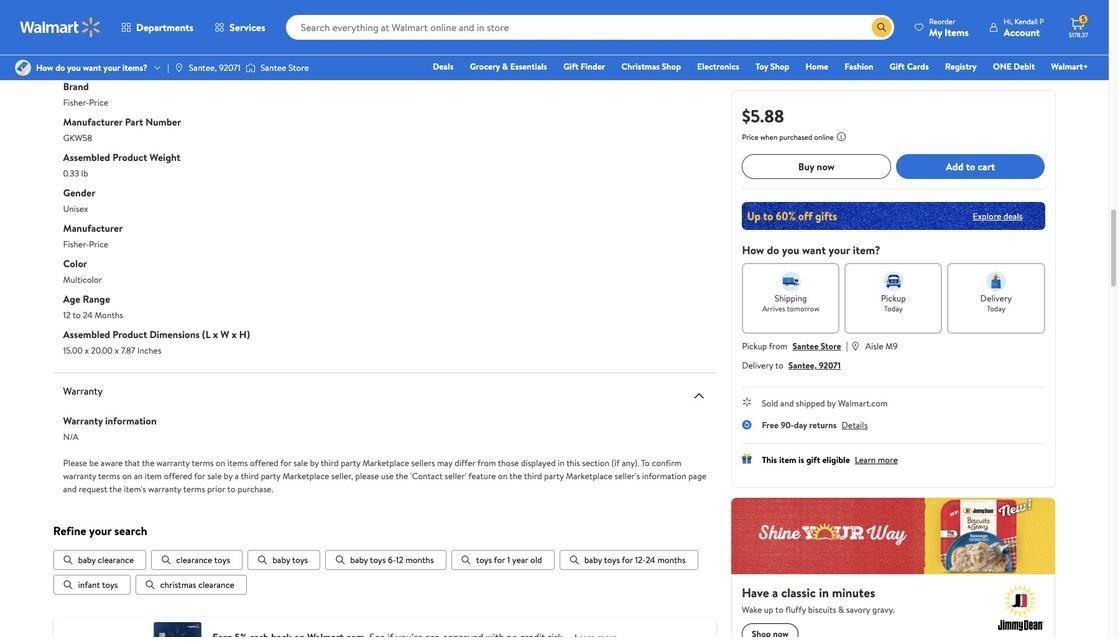 Task type: locate. For each thing, give the bounding box(es) containing it.
color
[[63, 257, 87, 271]]

to inside please be aware that the warranty terms on items offered for sale by third party marketplace sellers may differ from those displayed in this section (if any). to confirm warranty terms on an item offered for sale by a third party marketplace seller, please use the 'contact seller' feature on the third party marketplace seller's information page and request the item's warranty terms prior to purchase.
[[227, 484, 236, 496]]

0 vertical spatial manufacturer
[[63, 115, 123, 129]]

infant toys list item
[[53, 576, 130, 596]]

your left item?
[[829, 243, 851, 258]]

0 horizontal spatial you
[[67, 62, 81, 74]]

0 vertical spatial delivery
[[981, 292, 1013, 305]]

2 vertical spatial by
[[224, 470, 233, 483]]

product up 7.87
[[113, 328, 147, 342]]

0 vertical spatial how
[[36, 62, 53, 74]]

 image
[[246, 62, 256, 74], [174, 63, 184, 73]]

warranty information
[[63, 414, 157, 428]]

gift inside gift finder link
[[564, 60, 579, 73]]

clearance up "infant toys" at the left bottom of page
[[98, 555, 134, 567]]

how for how do you want your item?
[[743, 243, 765, 258]]

how for how do you want your items?
[[36, 62, 53, 74]]

for left 1
[[494, 555, 506, 567]]

shop right christmas at the right of the page
[[662, 60, 681, 73]]

intent image for delivery image
[[987, 272, 1007, 292]]

the down those
[[510, 470, 522, 483]]

1 horizontal spatial |
[[847, 339, 849, 353]]

lb
[[81, 167, 88, 180]]

0 vertical spatial terms
[[192, 457, 214, 470]]

how left no
[[36, 62, 53, 74]]

marketplace left the seller,
[[283, 470, 329, 483]]

gift left 'finder'
[[564, 60, 579, 73]]

offered right an
[[164, 470, 192, 483]]

brand
[[63, 80, 89, 93]]

1 horizontal spatial 24
[[646, 555, 656, 567]]

1 today from the left
[[885, 304, 903, 314]]

shop inside 'christmas shop' link
[[662, 60, 681, 73]]

x left 7.87
[[115, 345, 119, 357]]

price down how do you want your items? at the top of page
[[89, 96, 108, 109]]

to
[[642, 457, 650, 470]]

shop for toy shop
[[771, 60, 790, 73]]

1 gift from the left
[[564, 60, 579, 73]]

a
[[235, 470, 239, 483]]

1 vertical spatial warranty
[[63, 470, 96, 483]]

1 horizontal spatial santee,
[[789, 360, 817, 372]]

old
[[531, 555, 542, 567]]

learn
[[856, 454, 876, 467]]

1 vertical spatial fisher-
[[63, 238, 89, 251]]

santee store button
[[793, 340, 842, 353]]

buy now
[[799, 160, 835, 173]]

seller'
[[445, 470, 467, 483]]

information down confirm
[[643, 470, 687, 483]]

0 horizontal spatial santee,
[[189, 62, 217, 74]]

1 horizontal spatial santee
[[793, 340, 819, 353]]

0 horizontal spatial by
[[224, 470, 233, 483]]

warranty
[[157, 457, 190, 470], [63, 470, 96, 483], [148, 484, 181, 496]]

how up arrives
[[743, 243, 765, 258]]

item's
[[124, 484, 146, 496]]

2 warranty from the top
[[63, 414, 103, 428]]

0 vertical spatial your
[[104, 62, 120, 74]]

walmart image
[[20, 17, 101, 37]]

1 vertical spatial product
[[113, 328, 147, 342]]

warranty right that
[[157, 457, 190, 470]]

warranty up warranty information
[[63, 385, 103, 398]]

1 vertical spatial manufacturer
[[63, 222, 123, 235]]

terms up prior
[[192, 457, 214, 470]]

fisher- down brand at the left of page
[[63, 96, 89, 109]]

sale
[[294, 457, 308, 470], [208, 470, 222, 483]]

warranty right item's
[[148, 484, 181, 496]]

explore deals link
[[969, 205, 1028, 227]]

features no features description available brand fisher-price manufacturer part number gkw58 assembled product weight 0.33 lb gender unisex manufacturer fisher-price color multicolor age range 12 to 24 months assembled product dimensions (l x w x h) 15.00 x 20.00 x 7.87 inches
[[63, 44, 250, 357]]

an
[[134, 470, 143, 483]]

1 months from the left
[[406, 555, 434, 567]]

0 horizontal spatial delivery
[[743, 360, 774, 372]]

92071 down santee store button
[[819, 360, 842, 372]]

pickup down intent image for pickup
[[882, 292, 907, 305]]

any).
[[622, 457, 640, 470]]

0 horizontal spatial pickup
[[743, 340, 768, 353]]

item right an
[[145, 470, 162, 483]]

item inside please be aware that the warranty terms on items offered for sale by third party marketplace sellers may differ from those displayed in this section (if any). to confirm warranty terms on an item offered for sale by a third party marketplace seller, please use the 'contact seller' feature on the third party marketplace seller's information page and request the item's warranty terms prior to purchase.
[[145, 470, 162, 483]]

santee, right "available"
[[189, 62, 217, 74]]

third down displayed
[[524, 470, 542, 483]]

months right '6-'
[[406, 555, 434, 567]]

1 shop from the left
[[662, 60, 681, 73]]

1 horizontal spatial do
[[767, 243, 780, 258]]

on left an
[[122, 470, 132, 483]]

clearance up christmas clearance
[[176, 555, 212, 567]]

0 vertical spatial |
[[167, 62, 169, 74]]

2 horizontal spatial third
[[524, 470, 542, 483]]

this
[[567, 457, 580, 470]]

seller,
[[332, 470, 353, 483]]

item
[[780, 454, 797, 467], [145, 470, 162, 483]]

today down intent image for delivery
[[988, 304, 1006, 314]]

1 horizontal spatial want
[[803, 243, 827, 258]]

1 horizontal spatial from
[[770, 340, 788, 353]]

to down age
[[73, 309, 81, 322]]

1 vertical spatial store
[[821, 340, 842, 353]]

1 vertical spatial information
[[643, 470, 687, 483]]

santee,
[[189, 62, 217, 74], [789, 360, 817, 372]]

terms down the aware
[[98, 470, 120, 483]]

that
[[125, 457, 140, 470]]

0 horizontal spatial information
[[105, 414, 157, 428]]

0 vertical spatial product
[[113, 151, 147, 164]]

1 horizontal spatial today
[[988, 304, 1006, 314]]

legal information image
[[837, 132, 847, 142]]

1 vertical spatial pickup
[[743, 340, 768, 353]]

0 vertical spatial and
[[781, 398, 794, 410]]

christmas clearance list item
[[135, 576, 247, 596]]

baby inside button
[[273, 555, 290, 567]]

1 vertical spatial 24
[[646, 555, 656, 567]]

you down features
[[67, 62, 81, 74]]

explore
[[973, 210, 1002, 222]]

do up shipping
[[767, 243, 780, 258]]

on down those
[[498, 470, 508, 483]]

 image
[[15, 60, 31, 76]]

price up multicolor
[[89, 238, 108, 251]]

learn more button
[[856, 454, 898, 467]]

third up the seller,
[[321, 457, 339, 470]]

2 baby from the left
[[273, 555, 290, 567]]

and left request
[[63, 484, 77, 496]]

0 vertical spatial do
[[55, 62, 65, 74]]

gift cards link
[[885, 60, 935, 73]]

1 horizontal spatial shop
[[771, 60, 790, 73]]

marketplace down section
[[566, 470, 613, 483]]

delivery
[[981, 292, 1013, 305], [743, 360, 774, 372]]

to left cart
[[967, 160, 976, 173]]

add
[[947, 160, 964, 173]]

3 baby from the left
[[351, 555, 368, 567]]

gift inside gift cards link
[[890, 60, 905, 73]]

warranty up "n/a"
[[63, 414, 103, 428]]

please
[[356, 470, 379, 483]]

x right (l on the left bottom
[[213, 328, 218, 342]]

0 vertical spatial assembled
[[63, 151, 110, 164]]

| right items?
[[167, 62, 169, 74]]

shipping arrives tomorrow
[[763, 292, 820, 314]]

santee up the santee, 92071 button
[[793, 340, 819, 353]]

1 vertical spatial santee
[[793, 340, 819, 353]]

2 vertical spatial price
[[89, 238, 108, 251]]

clearance down clearance toys
[[198, 580, 235, 592]]

your left items?
[[104, 62, 120, 74]]

1 horizontal spatial months
[[658, 555, 686, 567]]

4 baby from the left
[[585, 555, 602, 567]]

delivery down intent image for delivery
[[981, 292, 1013, 305]]

toys for 1 year old list item
[[452, 551, 555, 571]]

gift cards
[[890, 60, 930, 73]]

electronics
[[698, 60, 740, 73]]

assembled up 15.00
[[63, 328, 110, 342]]

range
[[83, 292, 110, 306]]

1 horizontal spatial  image
[[246, 62, 256, 74]]

pickup for pickup today
[[882, 292, 907, 305]]

aisle m9
[[866, 340, 899, 353]]

tomorrow
[[788, 304, 820, 314]]

today for delivery
[[988, 304, 1006, 314]]

clearance for christmas
[[198, 580, 235, 592]]

0 horizontal spatial  image
[[174, 63, 184, 73]]

1 warranty from the top
[[63, 385, 103, 398]]

2 today from the left
[[988, 304, 1006, 314]]

1 vertical spatial offered
[[164, 470, 192, 483]]

2 manufacturer from the top
[[63, 222, 123, 235]]

multicolor
[[63, 274, 102, 286]]

from up delivery to santee, 92071
[[770, 340, 788, 353]]

cards
[[908, 60, 930, 73]]

offered
[[250, 457, 279, 470], [164, 470, 192, 483]]

0 horizontal spatial party
[[261, 470, 281, 483]]

1 vertical spatial how
[[743, 243, 765, 258]]

2 vertical spatial warranty
[[148, 484, 181, 496]]

pickup up delivery to santee, 92071
[[743, 340, 768, 353]]

manufacturer up gkw58
[[63, 115, 123, 129]]

sold
[[762, 398, 779, 410]]

item?
[[853, 243, 881, 258]]

shop inside toy shop link
[[771, 60, 790, 73]]

pickup
[[882, 292, 907, 305], [743, 340, 768, 353]]

item left the is
[[780, 454, 797, 467]]

today inside delivery today
[[988, 304, 1006, 314]]

|
[[167, 62, 169, 74], [847, 339, 849, 353]]

1 product from the top
[[113, 151, 147, 164]]

1 horizontal spatial gift
[[890, 60, 905, 73]]

from inside please be aware that the warranty terms on items offered for sale by third party marketplace sellers may differ from those displayed in this section (if any). to confirm warranty terms on an item offered for sale by a third party marketplace seller, please use the 'contact seller' feature on the third party marketplace seller's information page and request the item's warranty terms prior to purchase.
[[478, 457, 496, 470]]

reorder
[[930, 16, 956, 26]]

your for items?
[[104, 62, 120, 74]]

2 gift from the left
[[890, 60, 905, 73]]

0 horizontal spatial 12
[[63, 309, 71, 322]]

1 vertical spatial do
[[767, 243, 780, 258]]

party up purchase.
[[261, 470, 281, 483]]

for inside list item
[[622, 555, 633, 567]]

gift for gift finder
[[564, 60, 579, 73]]

1 horizontal spatial marketplace
[[363, 457, 409, 470]]

information up that
[[105, 414, 157, 428]]

up to sixty percent off deals. shop now. image
[[743, 202, 1046, 230]]

clearance toys button
[[151, 551, 243, 571]]

grocery & essentials link
[[465, 60, 553, 73]]

| left aisle at bottom right
[[847, 339, 849, 353]]

your
[[104, 62, 120, 74], [829, 243, 851, 258], [89, 523, 112, 539]]

2 product from the top
[[113, 328, 147, 342]]

clearance inside button
[[98, 555, 134, 567]]

christmas shop link
[[616, 60, 687, 73]]

purchased
[[780, 132, 813, 143]]

today for pickup
[[885, 304, 903, 314]]

to down a
[[227, 484, 236, 496]]

x right w
[[232, 328, 237, 342]]

Search search field
[[286, 15, 895, 40]]

baby clearance list item
[[53, 551, 146, 571]]

fisher-
[[63, 96, 89, 109], [63, 238, 89, 251]]

list
[[53, 551, 717, 596]]

from up feature at left bottom
[[478, 457, 496, 470]]

24
[[83, 309, 93, 322], [646, 555, 656, 567]]

1 vertical spatial item
[[145, 470, 162, 483]]

baby toys button
[[248, 551, 321, 571]]

toys inside "list item"
[[476, 555, 492, 567]]

your up baby clearance list item
[[89, 523, 112, 539]]

1 horizontal spatial you
[[783, 243, 800, 258]]

1 baby from the left
[[78, 555, 96, 567]]

pickup inside 'pickup from santee store |'
[[743, 340, 768, 353]]

0 horizontal spatial want
[[83, 62, 101, 74]]

baby clearance
[[78, 555, 134, 567]]

party down in
[[544, 470, 564, 483]]

shop right toy
[[771, 60, 790, 73]]

0 horizontal spatial offered
[[164, 470, 192, 483]]

1 vertical spatial from
[[478, 457, 496, 470]]

how do you want your items?
[[36, 62, 147, 74]]

1 horizontal spatial how
[[743, 243, 765, 258]]

want left item?
[[803, 243, 827, 258]]

on left items at the left bottom
[[216, 457, 225, 470]]

want down features
[[83, 62, 101, 74]]

one debit link
[[988, 60, 1041, 73]]

price
[[89, 96, 108, 109], [743, 132, 759, 143], [89, 238, 108, 251]]

 image left santee, 92071
[[174, 63, 184, 73]]

christmas clearance
[[160, 580, 235, 592]]

services button
[[204, 12, 276, 42]]

0 horizontal spatial and
[[63, 484, 77, 496]]

2 shop from the left
[[771, 60, 790, 73]]

today inside pickup today
[[885, 304, 903, 314]]

the right use
[[396, 470, 408, 483]]

santee inside 'pickup from santee store |'
[[793, 340, 819, 353]]

santee down services
[[261, 62, 287, 74]]

24 inside features no features description available brand fisher-price manufacturer part number gkw58 assembled product weight 0.33 lb gender unisex manufacturer fisher-price color multicolor age range 12 to 24 months assembled product dimensions (l x w x h) 15.00 x 20.00 x 7.87 inches
[[83, 309, 93, 322]]

0 horizontal spatial item
[[145, 470, 162, 483]]

deals
[[433, 60, 454, 73]]

1 vertical spatial warranty
[[63, 414, 103, 428]]

2 vertical spatial your
[[89, 523, 112, 539]]

1 fisher- from the top
[[63, 96, 89, 109]]

1 vertical spatial delivery
[[743, 360, 774, 372]]

1 vertical spatial assembled
[[63, 328, 110, 342]]

1 vertical spatial |
[[847, 339, 849, 353]]

santee store
[[261, 62, 309, 74]]

0 horizontal spatial santee
[[261, 62, 287, 74]]

1 horizontal spatial store
[[821, 340, 842, 353]]

delivery up sold on the right of page
[[743, 360, 774, 372]]

2 horizontal spatial by
[[828, 398, 837, 410]]

0 vertical spatial warranty
[[157, 457, 190, 470]]

months
[[95, 309, 123, 322]]

party up the seller,
[[341, 457, 361, 470]]

0 horizontal spatial from
[[478, 457, 496, 470]]

92071 down services popup button
[[219, 62, 241, 74]]

clearance inside button
[[176, 555, 212, 567]]

third right a
[[241, 470, 259, 483]]

feature
[[469, 470, 496, 483]]

manufacturer down unisex
[[63, 222, 123, 235]]

(if
[[612, 457, 620, 470]]

marketplace up use
[[363, 457, 409, 470]]

deals
[[1004, 210, 1023, 222]]

 image for santee store
[[246, 62, 256, 74]]

 image left santee store
[[246, 62, 256, 74]]

baby for baby clearance
[[78, 555, 96, 567]]

0 vertical spatial 92071
[[219, 62, 241, 74]]

baby
[[78, 555, 96, 567], [273, 555, 290, 567], [351, 555, 368, 567], [585, 555, 602, 567]]

confirm
[[652, 457, 682, 470]]

manufacturer
[[63, 115, 123, 129], [63, 222, 123, 235]]

1 manufacturer from the top
[[63, 115, 123, 129]]

1 horizontal spatial 92071
[[819, 360, 842, 372]]

assembled up lb
[[63, 151, 110, 164]]

1 vertical spatial santee,
[[789, 360, 817, 372]]

clearance
[[98, 555, 134, 567], [176, 555, 212, 567], [198, 580, 235, 592]]

shop for christmas shop
[[662, 60, 681, 73]]

capitalone image
[[152, 623, 203, 638]]

1 horizontal spatial information
[[643, 470, 687, 483]]

months right 12-
[[658, 555, 686, 567]]

price left the "when"
[[743, 132, 759, 143]]

more
[[879, 454, 898, 467]]

product left weight
[[113, 151, 147, 164]]

terms left prior
[[183, 484, 205, 496]]

christmas
[[160, 580, 196, 592]]

0 vertical spatial pickup
[[882, 292, 907, 305]]

0 vertical spatial item
[[780, 454, 797, 467]]

and right sold on the right of page
[[781, 398, 794, 410]]

1 horizontal spatial delivery
[[981, 292, 1013, 305]]

santee, 92071 button
[[789, 360, 842, 372]]

want for item?
[[803, 243, 827, 258]]

for
[[280, 457, 292, 470], [194, 470, 205, 483], [494, 555, 506, 567], [622, 555, 633, 567]]

santee, down 'pickup from santee store |'
[[789, 360, 817, 372]]

clearance inside "button"
[[198, 580, 235, 592]]

0 vertical spatial sale
[[294, 457, 308, 470]]

you up intent image for shipping
[[783, 243, 800, 258]]

delivery to santee, 92071
[[743, 360, 842, 372]]

fisher- up color
[[63, 238, 89, 251]]

1 vertical spatial by
[[310, 457, 319, 470]]

0 vertical spatial price
[[89, 96, 108, 109]]

for left 12-
[[622, 555, 633, 567]]

toy shop link
[[750, 60, 796, 73]]

0 horizontal spatial how
[[36, 62, 53, 74]]

2 months from the left
[[658, 555, 686, 567]]

1 vertical spatial and
[[63, 484, 77, 496]]

today down intent image for pickup
[[885, 304, 903, 314]]

shipping
[[775, 292, 808, 305]]

0 vertical spatial information
[[105, 414, 157, 428]]

seller's
[[615, 470, 640, 483]]

0 vertical spatial 12
[[63, 309, 71, 322]]

from inside 'pickup from santee store |'
[[770, 340, 788, 353]]

do up brand at the left of page
[[55, 62, 65, 74]]

pickup for pickup from santee store |
[[743, 340, 768, 353]]

on
[[216, 457, 225, 470], [122, 470, 132, 483], [498, 470, 508, 483]]

warranty for warranty
[[63, 385, 103, 398]]

1 horizontal spatial third
[[321, 457, 339, 470]]

7.87
[[121, 345, 135, 357]]

1 horizontal spatial offered
[[250, 457, 279, 470]]

offered right items at the left bottom
[[250, 457, 279, 470]]

christmas
[[622, 60, 660, 73]]

inches
[[137, 345, 162, 357]]

gift left cards
[[890, 60, 905, 73]]

refine your search
[[53, 523, 147, 539]]

you for how do you want your item?
[[783, 243, 800, 258]]

clearance toys
[[176, 555, 230, 567]]

1 vertical spatial your
[[829, 243, 851, 258]]

now
[[817, 160, 835, 173]]

warranty down please
[[63, 470, 96, 483]]



Task type: describe. For each thing, give the bounding box(es) containing it.
this
[[762, 454, 778, 467]]

1
[[508, 555, 510, 567]]

part
[[125, 115, 143, 129]]

number
[[146, 115, 181, 129]]

items
[[227, 457, 248, 470]]

for right items at the left bottom
[[280, 457, 292, 470]]

2 assembled from the top
[[63, 328, 110, 342]]

h)
[[239, 328, 250, 342]]

walmart+
[[1052, 60, 1089, 73]]

essentials
[[511, 60, 548, 73]]

want for items?
[[83, 62, 101, 74]]

services
[[230, 21, 265, 34]]

to down 'pickup from santee store |'
[[776, 360, 784, 372]]

home link
[[801, 60, 835, 73]]

2 horizontal spatial marketplace
[[566, 470, 613, 483]]

may
[[437, 457, 453, 470]]

baby toys 6-12 months list item
[[326, 551, 447, 571]]

0 horizontal spatial store
[[289, 62, 309, 74]]

specifications
[[63, 19, 123, 33]]

home
[[806, 60, 829, 73]]

2 fisher- from the top
[[63, 238, 89, 251]]

please
[[63, 457, 87, 470]]

 image for santee, 92071
[[174, 63, 184, 73]]

this item is gift eligible learn more
[[762, 454, 898, 467]]

warranty for warranty information
[[63, 414, 103, 428]]

1 vertical spatial price
[[743, 132, 759, 143]]

the right that
[[142, 457, 155, 470]]

weight
[[150, 151, 181, 164]]

24 inside button
[[646, 555, 656, 567]]

1 horizontal spatial sale
[[294, 457, 308, 470]]

in
[[558, 457, 565, 470]]

for inside "list item"
[[494, 555, 506, 567]]

my
[[930, 25, 943, 39]]

use
[[381, 470, 394, 483]]

sellers
[[412, 457, 435, 470]]

1 horizontal spatial and
[[781, 398, 794, 410]]

12 inside baby toys 6-12 months button
[[396, 555, 404, 567]]

christmas clearance button
[[135, 576, 247, 596]]

capital one  earn 5% cash back on walmart.com. see if you're pre-approved with no credit risk. learn more element
[[575, 632, 618, 638]]

delivery for today
[[981, 292, 1013, 305]]

1 vertical spatial terms
[[98, 470, 120, 483]]

$178.37
[[1070, 30, 1089, 39]]

0 horizontal spatial marketplace
[[283, 470, 329, 483]]

m9
[[886, 340, 899, 353]]

baby toys for 12-24 months list item
[[560, 551, 699, 571]]

kendall
[[1015, 16, 1039, 26]]

baby for baby toys
[[273, 555, 290, 567]]

departments button
[[111, 12, 204, 42]]

explore deals
[[973, 210, 1023, 222]]

0 horizontal spatial on
[[122, 470, 132, 483]]

reorder my items
[[930, 16, 969, 39]]

to inside features no features description available brand fisher-price manufacturer part number gkw58 assembled product weight 0.33 lb gender unisex manufacturer fisher-price color multicolor age range 12 to 24 months assembled product dimensions (l x w x h) 15.00 x 20.00 x 7.87 inches
[[73, 309, 81, 322]]

1 horizontal spatial party
[[341, 457, 361, 470]]

(l
[[202, 328, 211, 342]]

baby toys for 12-24 months button
[[560, 551, 699, 571]]

x right 15.00
[[85, 345, 89, 357]]

page
[[689, 470, 707, 483]]

intent image for pickup image
[[884, 272, 904, 292]]

differ
[[455, 457, 476, 470]]

1 horizontal spatial item
[[780, 454, 797, 467]]

toys for baby toys 6-12 months
[[370, 555, 386, 567]]

pickup from santee store |
[[743, 339, 849, 353]]

infant toys button
[[53, 576, 130, 596]]

no
[[63, 61, 75, 73]]

baby toys list item
[[248, 551, 321, 571]]

1 horizontal spatial on
[[216, 457, 225, 470]]

&
[[503, 60, 508, 73]]

0 vertical spatial santee
[[261, 62, 287, 74]]

2 horizontal spatial party
[[544, 470, 564, 483]]

1 horizontal spatial by
[[310, 457, 319, 470]]

for left a
[[194, 470, 205, 483]]

fashion link
[[840, 60, 880, 73]]

0 horizontal spatial sale
[[208, 470, 222, 483]]

Walmart Site-Wide search field
[[286, 15, 895, 40]]

warranty image
[[692, 389, 707, 404]]

hi, kendall p account
[[1004, 16, 1045, 39]]

dimensions
[[150, 328, 200, 342]]

12 inside features no features description available brand fisher-price manufacturer part number gkw58 assembled product weight 0.33 lb gender unisex manufacturer fisher-price color multicolor age range 12 to 24 months assembled product dimensions (l x w x h) 15.00 x 20.00 x 7.87 inches
[[63, 309, 71, 322]]

0 vertical spatial by
[[828, 398, 837, 410]]

you for how do you want your items?
[[67, 62, 81, 74]]

prior
[[207, 484, 226, 496]]

shipped
[[797, 398, 826, 410]]

0 horizontal spatial third
[[241, 470, 259, 483]]

online
[[815, 132, 834, 143]]

eligible
[[823, 454, 851, 467]]

to inside button
[[967, 160, 976, 173]]

request
[[79, 484, 107, 496]]

'contact
[[411, 470, 443, 483]]

baby clearance button
[[53, 551, 146, 571]]

walmart+ link
[[1046, 60, 1095, 73]]

christmas shop
[[622, 60, 681, 73]]

please be aware that the warranty terms on items offered for sale by third party marketplace sellers may differ from those displayed in this section (if any). to confirm warranty terms on an item offered for sale by a third party marketplace seller, please use the 'contact seller' feature on the third party marketplace seller's information page and request the item's warranty terms prior to purchase.
[[63, 457, 707, 496]]

refine
[[53, 523, 86, 539]]

how do you want your item?
[[743, 243, 881, 258]]

2 vertical spatial terms
[[183, 484, 205, 496]]

do for how do you want your items?
[[55, 62, 65, 74]]

infant
[[78, 580, 100, 592]]

n/a
[[63, 431, 79, 444]]

search
[[114, 523, 147, 539]]

gift finder link
[[558, 60, 611, 73]]

baby toys 6-12 months
[[351, 555, 434, 567]]

toy
[[756, 60, 769, 73]]

and inside please be aware that the warranty terms on items offered for sale by third party marketplace sellers may differ from those displayed in this section (if any). to confirm warranty terms on an item offered for sale by a third party marketplace seller, please use the 'contact seller' feature on the third party marketplace seller's information page and request the item's warranty terms prior to purchase.
[[63, 484, 77, 496]]

free 90-day returns details
[[762, 419, 868, 432]]

information inside please be aware that the warranty terms on items offered for sale by third party marketplace sellers may differ from those displayed in this section (if any). to confirm warranty terms on an item offered for sale by a third party marketplace seller, please use the 'contact seller' feature on the third party marketplace seller's information page and request the item's warranty terms prior to purchase.
[[643, 470, 687, 483]]

w
[[221, 328, 229, 342]]

one
[[994, 60, 1012, 73]]

p
[[1040, 16, 1045, 26]]

intent image for shipping image
[[781, 272, 801, 292]]

grocery
[[470, 60, 500, 73]]

baby toys for 12-24 months
[[585, 555, 686, 567]]

the left item's
[[109, 484, 122, 496]]

your for item?
[[829, 243, 851, 258]]

0.33
[[63, 167, 79, 180]]

gift for gift cards
[[890, 60, 905, 73]]

toys for baby toys
[[292, 555, 308, 567]]

search icon image
[[877, 22, 887, 32]]

do for how do you want your item?
[[767, 243, 780, 258]]

2 horizontal spatial on
[[498, 470, 508, 483]]

is
[[799, 454, 805, 467]]

toys for infant toys
[[102, 580, 118, 592]]

items?
[[122, 62, 147, 74]]

0 vertical spatial offered
[[250, 457, 279, 470]]

gifting made easy image
[[743, 454, 752, 464]]

age
[[63, 292, 80, 306]]

purchase.
[[238, 484, 273, 496]]

baby for baby toys for 12-24 months
[[585, 555, 602, 567]]

those
[[498, 457, 519, 470]]

toys for clearance toys
[[214, 555, 230, 567]]

gender
[[63, 186, 95, 200]]

be
[[89, 457, 99, 470]]

20.00
[[91, 345, 113, 357]]

1 assembled from the top
[[63, 151, 110, 164]]

toys for baby toys for 12-24 months
[[604, 555, 620, 567]]

debit
[[1014, 60, 1036, 73]]

5
[[1082, 14, 1086, 24]]

clearance for baby
[[98, 555, 134, 567]]

clearance toys list item
[[151, 551, 243, 571]]

1 vertical spatial 92071
[[819, 360, 842, 372]]

account
[[1004, 25, 1041, 39]]

store inside 'pickup from santee store |'
[[821, 340, 842, 353]]

list containing baby clearance
[[53, 551, 717, 596]]

deals link
[[428, 60, 460, 73]]

baby for baby toys 6-12 months
[[351, 555, 368, 567]]

clear search field text image
[[858, 22, 868, 32]]

electronics link
[[692, 60, 746, 73]]

features
[[77, 61, 108, 73]]

delivery for to
[[743, 360, 774, 372]]



Task type: vqa. For each thing, say whether or not it's contained in the screenshot.
bottom 12
yes



